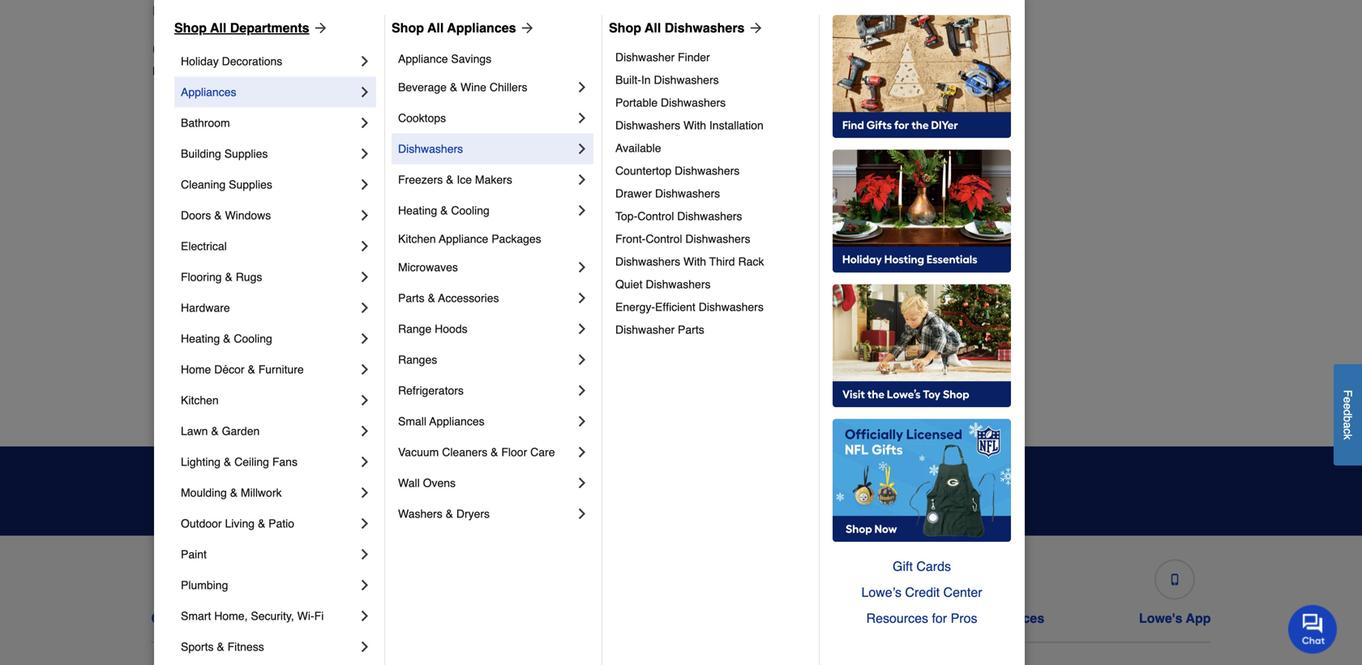 Task type: describe. For each thing, give the bounding box(es) containing it.
& left floor
[[491, 446, 498, 459]]

arrow right image for dishwashers
[[745, 20, 764, 36]]

officially licensed n f l gifts. shop now. image
[[833, 419, 1011, 542]]

lowe's for lowe's credit center
[[531, 611, 574, 626]]

small appliances link
[[398, 406, 574, 437]]

chevron right image for hardware
[[357, 300, 373, 316]]

princeton
[[959, 148, 1007, 161]]

1 vertical spatial appliances
[[181, 85, 236, 98]]

wine
[[461, 81, 487, 94]]

store
[[194, 3, 227, 18]]

garden
[[222, 424, 260, 437]]

kitchen for kitchen
[[181, 394, 219, 407]]

chevron right image for parts & accessories
[[574, 290, 590, 306]]

installation services link
[[919, 553, 1045, 626]]

visit the lowe's toy shop. image
[[833, 284, 1011, 407]]

morris
[[694, 245, 726, 258]]

east brunswick link
[[165, 276, 243, 292]]

smart
[[181, 609, 211, 622]]

north bergen link
[[694, 309, 762, 325]]

dishwashers inside the 'dishwashers' link
[[398, 142, 463, 155]]

1 horizontal spatial installation
[[919, 611, 988, 626]]

front-control dishwashers link
[[616, 227, 808, 250]]

rack
[[738, 255, 764, 268]]

dishwashers inside drawer dishwashers link
[[655, 187, 720, 200]]

sicklerville link
[[959, 244, 1012, 260]]

1 vertical spatial heating & cooling
[[181, 332, 272, 345]]

dimensions image
[[976, 574, 988, 585]]

top-control dishwashers
[[616, 210, 742, 223]]

home,
[[214, 609, 248, 622]]

outdoor living & patio link
[[181, 508, 357, 539]]

dishwashers inside shop all dishwashers link
[[665, 20, 745, 35]]

parts & accessories
[[398, 291, 499, 304]]

chevron right image for refrigerators
[[574, 382, 590, 399]]

order status
[[358, 611, 436, 626]]

rio
[[959, 180, 976, 193]]

décor
[[214, 363, 245, 376]]

& right décor
[[248, 363, 255, 376]]

lowe's credit center
[[862, 585, 983, 600]]

0 horizontal spatial heating & cooling link
[[181, 323, 357, 354]]

resources
[[867, 611, 929, 626]]

chevron right image for building supplies
[[357, 145, 373, 162]]

& for "doors & windows" link
[[214, 209, 222, 222]]

doors & windows link
[[181, 200, 357, 231]]

north bergen
[[694, 310, 762, 323]]

1 vertical spatial appliance
[[439, 232, 488, 245]]

shop all appliances link
[[392, 18, 536, 38]]

appliance inside "link"
[[398, 52, 448, 65]]

east for east brunswick
[[165, 278, 188, 291]]

to
[[588, 497, 599, 510]]

sewell
[[959, 213, 992, 226]]

top-
[[616, 210, 638, 223]]

b
[[1342, 416, 1355, 422]]

0 vertical spatial appliances
[[447, 20, 516, 35]]

shop all dishwashers
[[609, 20, 745, 35]]

hardware
[[181, 301, 230, 314]]

dishwashers inside portable dishwashers 'link'
[[661, 96, 726, 109]]

chevron right image for lawn & garden
[[357, 423, 373, 439]]

deptford
[[165, 245, 209, 258]]

ranges link
[[398, 344, 574, 375]]

dishwashers inside quiet dishwashers 'link'
[[646, 278, 711, 291]]

microwaves link
[[398, 252, 574, 283]]

smart home, security, wi-fi link
[[181, 600, 357, 631]]

lowe's credit center link
[[531, 553, 660, 626]]

washers & dryers link
[[398, 498, 574, 529]]

eatontown link
[[165, 341, 219, 357]]

union
[[959, 343, 988, 356]]

energy-
[[616, 300, 655, 313]]

chevron right image for cooktops
[[574, 110, 590, 126]]

center for lowe's credit center
[[619, 611, 660, 626]]

quiet dishwashers link
[[616, 273, 808, 296]]

savings
[[451, 52, 492, 65]]

decorations
[[222, 55, 282, 68]]

& for washers & dryers link at the left bottom of page
[[446, 507, 453, 520]]

lighting
[[181, 455, 221, 468]]

rio grande
[[959, 180, 1017, 193]]

third
[[709, 255, 735, 268]]

new jersey button
[[350, 1, 417, 21]]

parts & accessories link
[[398, 283, 574, 313]]

0 horizontal spatial gift cards link
[[755, 553, 825, 626]]

dishwashers with installation available
[[616, 119, 767, 154]]

hillsborough
[[430, 213, 493, 226]]

mobile image
[[1170, 574, 1181, 585]]

building
[[181, 147, 221, 160]]

chevron right image for paint
[[357, 546, 373, 562]]

& for "sports & fitness" link
[[217, 640, 224, 653]]

& for moulding & millwork 'link'
[[230, 486, 238, 499]]

f
[[1342, 390, 1355, 397]]

all for dishwashers
[[645, 20, 661, 35]]

packages
[[492, 232, 542, 245]]

east for east rutherford
[[165, 310, 188, 323]]

trends
[[571, 472, 635, 494]]

millwork
[[241, 486, 282, 499]]

appliance savings
[[398, 52, 492, 65]]

woodbridge
[[959, 408, 1020, 421]]

lowe's
[[862, 585, 902, 600]]

& for heating & cooling link to the top
[[441, 204, 448, 217]]

cleaning supplies link
[[181, 169, 357, 200]]

1 horizontal spatial gift cards link
[[833, 553, 1011, 579]]

chevron right image for doors & windows
[[357, 207, 373, 223]]

holmdel
[[430, 245, 471, 258]]

a inside button
[[1342, 422, 1355, 428]]

toms river
[[959, 278, 1015, 291]]

sicklerville
[[959, 245, 1012, 258]]

chevron right image for sports & fitness
[[357, 639, 373, 655]]

beverage & wine chillers
[[398, 81, 528, 94]]

credit for lowe's
[[905, 585, 940, 600]]

toms river link
[[959, 276, 1015, 292]]

holiday hosting essentials. image
[[833, 150, 1011, 273]]

living
[[225, 517, 255, 530]]

chevron right image for lighting & ceiling fans
[[357, 454, 373, 470]]

dishwashers inside countertop dishwashers link
[[675, 164, 740, 177]]

1 horizontal spatial cards
[[917, 559, 951, 574]]

chevron right image for small appliances
[[574, 413, 590, 429]]

manchester link
[[694, 114, 754, 130]]

shop for shop all departments
[[174, 20, 207, 35]]

quiet dishwashers
[[616, 278, 711, 291]]

dishwashers inside top-control dishwashers link
[[677, 210, 742, 223]]

hillsborough link
[[430, 211, 493, 227]]

chevron right image for electrical
[[357, 238, 373, 254]]

wall
[[398, 476, 420, 489]]

chevron right image for wall ovens
[[574, 475, 590, 491]]

finder
[[678, 51, 710, 64]]

beverage & wine chillers link
[[398, 72, 574, 103]]

cleaning
[[181, 178, 226, 191]]

dishwashers with installation available link
[[616, 114, 808, 159]]

sign up form
[[655, 469, 999, 513]]

countertop dishwashers
[[616, 164, 740, 177]]

directory
[[195, 38, 280, 61]]

beverage
[[398, 81, 447, 94]]

find gifts for the diyer. image
[[833, 15, 1011, 138]]

brick
[[165, 148, 191, 161]]

customer care image
[[201, 574, 213, 585]]

jersey inside city directory lowe's stores in new jersey
[[264, 64, 298, 77]]

rugs
[[236, 270, 262, 283]]

1 vertical spatial heating
[[181, 332, 220, 345]]

lowe's app link
[[1139, 553, 1211, 626]]

sports
[[181, 640, 214, 653]]

accessories
[[438, 291, 499, 304]]

& for the leftmost heating & cooling link
[[223, 332, 231, 345]]

makers
[[475, 173, 512, 186]]

chevron right image for dishwashers
[[574, 141, 590, 157]]

refrigerators link
[[398, 375, 574, 406]]

energy-efficient dishwashers link
[[616, 296, 808, 318]]

chevron right image for moulding & millwork
[[357, 485, 373, 501]]

range hoods link
[[398, 313, 574, 344]]

union link
[[959, 341, 988, 357]]



Task type: locate. For each thing, give the bounding box(es) containing it.
0 vertical spatial heating
[[398, 204, 437, 217]]

new inside button
[[350, 3, 376, 18]]

1 vertical spatial jersey
[[264, 64, 298, 77]]

1 vertical spatial supplies
[[229, 178, 272, 191]]

1 vertical spatial heating & cooling link
[[181, 323, 357, 354]]

& left millwork
[[230, 486, 238, 499]]

dryers
[[456, 507, 490, 520]]

2 shop from the left
[[392, 20, 424, 35]]

manahawkin link
[[430, 406, 494, 422]]

1 shop from the left
[[174, 20, 207, 35]]

1 horizontal spatial arrow right image
[[745, 20, 764, 36]]

jersey inside new jersey button
[[379, 3, 417, 18]]

1 horizontal spatial gift cards
[[893, 559, 951, 574]]

credit
[[905, 585, 940, 600], [578, 611, 615, 626]]

dishwasher for dishwasher parts
[[616, 323, 675, 336]]

0 vertical spatial cooling
[[451, 204, 490, 217]]

chat invite button image
[[1289, 604, 1338, 654]]

resources for pros link
[[833, 605, 1011, 631]]

0 vertical spatial center
[[944, 585, 983, 600]]

countertop
[[616, 164, 672, 177]]

heating down freezers
[[398, 204, 437, 217]]

cooling up kitchen appliance packages
[[451, 204, 490, 217]]

parts up the range
[[398, 291, 425, 304]]

1 vertical spatial control
[[646, 232, 682, 245]]

parts down energy-efficient dishwashers
[[678, 323, 705, 336]]

washers
[[398, 507, 443, 520]]

1 east from the top
[[165, 278, 188, 291]]

eatontown
[[165, 343, 219, 356]]

credit inside 'link'
[[905, 585, 940, 600]]

chevron right image for cleaning supplies
[[357, 176, 373, 193]]

bathroom link
[[181, 107, 357, 138]]

dishwashers inside built-in dishwashers link
[[654, 73, 719, 86]]

washers & dryers
[[398, 507, 490, 520]]

order
[[358, 611, 393, 626]]

1 vertical spatial center
[[619, 611, 660, 626]]

& for beverage & wine chillers link
[[450, 81, 458, 94]]

1 horizontal spatial heating & cooling link
[[398, 195, 574, 226]]

0 vertical spatial installation
[[710, 119, 764, 132]]

east rutherford
[[165, 310, 245, 323]]

0 horizontal spatial installation
[[710, 119, 764, 132]]

1 horizontal spatial cooling
[[451, 204, 490, 217]]

& down the rutherford
[[223, 332, 231, 345]]

chevron right image for vacuum cleaners & floor care
[[574, 444, 590, 460]]

built-in dishwashers link
[[616, 68, 808, 91]]

services
[[991, 611, 1045, 626]]

chevron right image for ranges
[[574, 351, 590, 368]]

appliance up the beverage
[[398, 52, 448, 65]]

0 horizontal spatial cards
[[784, 611, 821, 626]]

bayonne link
[[165, 114, 210, 130]]

all up dishwasher finder
[[645, 20, 661, 35]]

& for parts & accessories link
[[428, 291, 435, 304]]

arrow right image up appliance savings "link"
[[516, 20, 536, 36]]

chevron right image for outdoor living & patio
[[357, 515, 373, 532]]

& right us
[[223, 611, 233, 626]]

flemington
[[430, 116, 486, 129]]

and
[[531, 472, 566, 494]]

1 all from the left
[[210, 20, 227, 35]]

shop for shop all dishwashers
[[609, 20, 642, 35]]

with inside dishwashers with installation available
[[684, 119, 706, 132]]

0 vertical spatial appliance
[[398, 52, 448, 65]]

& left dryers
[[446, 507, 453, 520]]

f e e d b a c k
[[1342, 390, 1355, 440]]

e up b
[[1342, 403, 1355, 409]]

appliances up cleaners
[[429, 415, 485, 428]]

1 arrow right image from the left
[[516, 20, 536, 36]]

1 vertical spatial gift
[[758, 611, 781, 626]]

chevron right image for home décor & furniture
[[357, 361, 373, 377]]

brick link
[[165, 146, 191, 163]]

city
[[152, 38, 189, 61]]

river
[[989, 278, 1015, 291]]

chevron right image for flooring & rugs
[[357, 269, 373, 285]]

fi
[[314, 609, 324, 622]]

arrow right image inside shop all appliances link
[[516, 20, 536, 36]]

arrow right image for appliances
[[516, 20, 536, 36]]

arrow right image
[[516, 20, 536, 36], [745, 20, 764, 36]]

1 vertical spatial installation
[[919, 611, 988, 626]]

pros
[[951, 611, 978, 626]]

shop for shop all appliances
[[392, 20, 424, 35]]

0 horizontal spatial arrow right image
[[516, 20, 536, 36]]

installation inside dishwashers with installation available
[[710, 119, 764, 132]]

0 horizontal spatial parts
[[398, 291, 425, 304]]

0 vertical spatial dishwasher
[[616, 51, 675, 64]]

chevron right image for bathroom
[[357, 115, 373, 131]]

0 horizontal spatial heating
[[181, 332, 220, 345]]

2 arrow right image from the left
[[745, 20, 764, 36]]

2 with from the top
[[684, 255, 706, 268]]

dishwasher for dishwasher finder
[[616, 51, 675, 64]]

1 horizontal spatial kitchen
[[398, 232, 436, 245]]

0 horizontal spatial jersey
[[264, 64, 298, 77]]

& down the hamilton
[[441, 204, 448, 217]]

holiday decorations
[[181, 55, 282, 68]]

1 horizontal spatial heating
[[398, 204, 437, 217]]

hardware link
[[181, 292, 357, 323]]

0 vertical spatial heating & cooling
[[398, 204, 490, 217]]

0 horizontal spatial gift cards
[[758, 611, 821, 626]]

1 vertical spatial credit
[[578, 611, 615, 626]]

lighting & ceiling fans link
[[181, 446, 357, 477]]

piscataway link
[[959, 114, 1016, 130]]

0 horizontal spatial lowe's
[[152, 64, 187, 77]]

dishwashers with third rack
[[616, 255, 764, 268]]

0 horizontal spatial shop
[[174, 20, 207, 35]]

building supplies
[[181, 147, 268, 160]]

1 vertical spatial gift cards
[[758, 611, 821, 626]]

supplies for building supplies
[[224, 147, 268, 160]]

dishwasher down energy-
[[616, 323, 675, 336]]

drawer dishwashers link
[[616, 182, 808, 205]]

1 horizontal spatial new
[[350, 3, 376, 18]]

new inside city directory lowe's stores in new jersey
[[239, 64, 261, 77]]

center inside 'link'
[[944, 585, 983, 600]]

plains
[[729, 245, 760, 258]]

e up d at the bottom right of page
[[1342, 397, 1355, 403]]

chevron right image for heating & cooling
[[574, 202, 590, 218]]

1 horizontal spatial shop
[[392, 20, 424, 35]]

portable
[[616, 96, 658, 109]]

newton
[[694, 278, 733, 291]]

lowe's
[[152, 64, 187, 77], [531, 611, 574, 626], [1139, 611, 1183, 626]]

0 vertical spatial heating & cooling link
[[398, 195, 574, 226]]

1 vertical spatial east
[[165, 310, 188, 323]]

2 east from the top
[[165, 310, 188, 323]]

hamilton link
[[430, 179, 475, 195]]

0 vertical spatial jersey
[[379, 3, 417, 18]]

deptford link
[[165, 244, 209, 260]]

kitchen
[[398, 232, 436, 245], [181, 394, 219, 407]]

0 vertical spatial with
[[684, 119, 706, 132]]

lowe's inside 'link'
[[1139, 611, 1183, 626]]

dishwashers inside energy-efficient dishwashers link
[[699, 300, 764, 313]]

0 vertical spatial kitchen
[[398, 232, 436, 245]]

center for lowe's credit center
[[944, 585, 983, 600]]

doors
[[181, 209, 211, 222]]

dishwasher inside dishwasher finder link
[[616, 51, 675, 64]]

& left wine
[[450, 81, 458, 94]]

2 vertical spatial appliances
[[429, 415, 485, 428]]

0 vertical spatial gift cards
[[893, 559, 951, 574]]

heating & cooling down the rutherford
[[181, 332, 272, 345]]

ovens
[[423, 476, 456, 489]]

appliance up holmdel
[[439, 232, 488, 245]]

supplies up 'cleaning supplies' at the left
[[224, 147, 268, 160]]

supplies up windows at the top left of the page
[[229, 178, 272, 191]]

butler link
[[165, 179, 195, 195]]

center
[[944, 585, 983, 600], [619, 611, 660, 626]]

1 vertical spatial parts
[[678, 323, 705, 336]]

& for flooring & rugs link
[[225, 270, 233, 283]]

1 horizontal spatial center
[[944, 585, 983, 600]]

jersey down departments
[[264, 64, 298, 77]]

dishwasher up the in
[[616, 51, 675, 64]]

0 vertical spatial control
[[638, 210, 674, 223]]

chevron right image for appliances
[[357, 84, 373, 100]]

0 horizontal spatial gift
[[758, 611, 781, 626]]

1 dishwasher from the top
[[616, 51, 675, 64]]

toms
[[959, 278, 986, 291]]

paint
[[181, 548, 207, 561]]

all for departments
[[210, 20, 227, 35]]

plumbing
[[181, 579, 228, 592]]

with for installation
[[684, 119, 706, 132]]

2 horizontal spatial all
[[645, 20, 661, 35]]

0 vertical spatial credit
[[905, 585, 940, 600]]

chevron right image for freezers & ice makers
[[574, 171, 590, 188]]

1 e from the top
[[1342, 397, 1355, 403]]

dishwasher finder
[[616, 51, 710, 64]]

& left rugs
[[225, 270, 233, 283]]

0 vertical spatial east
[[165, 278, 188, 291]]

chevron right image for kitchen
[[357, 392, 373, 408]]

gift
[[893, 559, 913, 574], [758, 611, 781, 626]]

chevron right image for microwaves
[[574, 259, 590, 275]]

home décor & furniture link
[[181, 354, 357, 385]]

0 vertical spatial cards
[[917, 559, 951, 574]]

control down drawer dishwashers at the top
[[638, 210, 674, 223]]

2 dishwasher from the top
[[616, 323, 675, 336]]

a right find
[[183, 3, 191, 18]]

0 vertical spatial new
[[350, 3, 376, 18]]

east up eatontown
[[165, 310, 188, 323]]

shop up dishwasher finder
[[609, 20, 642, 35]]

small appliances
[[398, 415, 485, 428]]

0 horizontal spatial new
[[239, 64, 261, 77]]

millville link
[[694, 179, 731, 195]]

& left ice
[[446, 173, 454, 186]]

2 horizontal spatial lowe's
[[1139, 611, 1183, 626]]

& for 'lighting & ceiling fans' link
[[224, 455, 231, 468]]

lowe's app
[[1139, 611, 1211, 626]]

morganville link
[[694, 211, 752, 227]]

moulding & millwork
[[181, 486, 282, 499]]

dishwashers inside front-control dishwashers link
[[686, 232, 751, 245]]

1 vertical spatial cards
[[784, 611, 821, 626]]

a up k on the right bottom of page
[[1342, 422, 1355, 428]]

appliances
[[447, 20, 516, 35], [181, 85, 236, 98], [429, 415, 485, 428]]

supplies for cleaning supplies
[[229, 178, 272, 191]]

portable dishwashers link
[[616, 91, 808, 114]]

dishwashers with third rack link
[[616, 250, 808, 273]]

0 vertical spatial gift
[[893, 559, 913, 574]]

patio
[[269, 517, 294, 530]]

with down portable dishwashers 'link' on the top of page
[[684, 119, 706, 132]]

2 e from the top
[[1342, 403, 1355, 409]]

heating & cooling down the hamilton
[[398, 204, 490, 217]]

sewell link
[[959, 211, 992, 227]]

& for lawn & garden link
[[211, 424, 219, 437]]

heating down east rutherford
[[181, 332, 220, 345]]

kitchen for kitchen appliance packages
[[398, 232, 436, 245]]

with for third
[[684, 255, 706, 268]]

credit for lowe's
[[578, 611, 615, 626]]

1 vertical spatial kitchen
[[181, 394, 219, 407]]

building supplies link
[[181, 138, 357, 169]]

1 horizontal spatial a
[[1342, 422, 1355, 428]]

1 vertical spatial cooling
[[234, 332, 272, 345]]

city directory lowe's stores in new jersey
[[152, 38, 298, 77]]

east down 'deptford'
[[165, 278, 188, 291]]

0 vertical spatial a
[[183, 3, 191, 18]]

1 horizontal spatial jersey
[[379, 3, 417, 18]]

dishwasher parts link
[[616, 318, 808, 341]]

vacuum
[[398, 446, 439, 459]]

lawn
[[181, 424, 208, 437]]

& inside 'link'
[[230, 486, 238, 499]]

1 vertical spatial new
[[239, 64, 261, 77]]

shop down find a store on the left top
[[174, 20, 207, 35]]

dishwashers inside 'dishwashers with third rack' link
[[616, 255, 681, 268]]

all for appliances
[[428, 20, 444, 35]]

kitchen down harbor
[[181, 394, 219, 407]]

lowe's for lowe's app
[[1139, 611, 1183, 626]]

sign up button
[[896, 469, 999, 513]]

& right doors
[[214, 209, 222, 222]]

heating & cooling link down "makers"
[[398, 195, 574, 226]]

chevron right image for heating & cooling
[[357, 330, 373, 347]]

dishwasher
[[616, 51, 675, 64], [616, 323, 675, 336]]

arrow right image inside shop all dishwashers link
[[745, 20, 764, 36]]

voorhees
[[959, 375, 1007, 388]]

front-
[[616, 232, 646, 245]]

3 all from the left
[[645, 20, 661, 35]]

chevron right image
[[574, 79, 590, 95], [357, 84, 373, 100], [574, 110, 590, 126], [357, 115, 373, 131], [574, 141, 590, 157], [357, 145, 373, 162], [357, 176, 373, 193], [574, 202, 590, 218], [357, 207, 373, 223], [357, 238, 373, 254], [574, 259, 590, 275], [357, 269, 373, 285], [574, 321, 590, 337], [574, 351, 590, 368], [357, 392, 373, 408], [574, 413, 590, 429], [357, 423, 373, 439], [574, 444, 590, 460], [357, 454, 373, 470], [574, 475, 590, 491], [357, 485, 373, 501], [357, 608, 373, 624]]

electrical
[[181, 240, 227, 253]]

hackettstown link
[[430, 146, 498, 163]]

holiday
[[181, 55, 219, 68]]

& left 'patio'
[[258, 517, 265, 530]]

cooling up home décor & furniture
[[234, 332, 272, 345]]

1 with from the top
[[684, 119, 706, 132]]

holiday decorations link
[[181, 46, 357, 77]]

0 vertical spatial parts
[[398, 291, 425, 304]]

1 vertical spatial a
[[1342, 422, 1355, 428]]

& left the ceiling in the left bottom of the page
[[224, 455, 231, 468]]

chevron right image for smart home, security, wi-fi
[[357, 608, 373, 624]]

heating
[[398, 204, 437, 217], [181, 332, 220, 345]]

chevron right image for washers & dryers
[[574, 506, 590, 522]]

resources for pros
[[867, 611, 978, 626]]

chevron right image for holiday decorations
[[357, 53, 373, 69]]

dishwashers inside dishwashers with installation available
[[616, 119, 681, 132]]

2 horizontal spatial shop
[[609, 20, 642, 35]]

0 horizontal spatial heating & cooling
[[181, 332, 272, 345]]

cooktops
[[398, 111, 446, 124]]

delran link
[[165, 211, 199, 227]]

north
[[694, 310, 722, 323]]

east rutherford link
[[165, 309, 245, 325]]

freezers & ice makers link
[[398, 164, 574, 195]]

control for front-
[[646, 232, 682, 245]]

chevron right image for plumbing
[[357, 577, 373, 593]]

shop down the new jersey
[[392, 20, 424, 35]]

3 shop from the left
[[609, 20, 642, 35]]

chevron right image for range hoods
[[574, 321, 590, 337]]

deals,
[[364, 472, 421, 494]]

arrow right image
[[309, 20, 329, 36]]

0 horizontal spatial all
[[210, 20, 227, 35]]

dishwasher inside dishwasher parts link
[[616, 323, 675, 336]]

2 all from the left
[[428, 20, 444, 35]]

1 horizontal spatial heating & cooling
[[398, 204, 490, 217]]

1 horizontal spatial all
[[428, 20, 444, 35]]

& inside "link"
[[446, 173, 454, 186]]

0 horizontal spatial a
[[183, 3, 191, 18]]

& right sports
[[217, 640, 224, 653]]

1 vertical spatial with
[[684, 255, 706, 268]]

& up range hoods at the left of page
[[428, 291, 435, 304]]

appliances down "stores"
[[181, 85, 236, 98]]

& right lawn
[[211, 424, 219, 437]]

sign
[[923, 483, 951, 498]]

chevron right image for beverage & wine chillers
[[574, 79, 590, 95]]

control down top-control dishwashers
[[646, 232, 682, 245]]

0 horizontal spatial credit
[[578, 611, 615, 626]]

moulding
[[181, 486, 227, 499]]

turnersville
[[959, 310, 1017, 323]]

floor
[[502, 446, 527, 459]]

arrow right image up dishwasher finder link
[[745, 20, 764, 36]]

appliances up savings
[[447, 20, 516, 35]]

& for freezers & ice makers "link"
[[446, 173, 454, 186]]

0 horizontal spatial center
[[619, 611, 660, 626]]

kitchen up microwaves
[[398, 232, 436, 245]]

heating & cooling link up furniture
[[181, 323, 357, 354]]

1 horizontal spatial lowe's
[[531, 611, 574, 626]]

0 horizontal spatial kitchen
[[181, 394, 219, 407]]

jersey up the shop all appliances
[[379, 3, 417, 18]]

small
[[398, 415, 427, 428]]

all up appliance savings
[[428, 20, 444, 35]]

lowe's inside city directory lowe's stores in new jersey
[[152, 64, 187, 77]]

bergen
[[725, 310, 762, 323]]

chevron right image
[[357, 53, 373, 69], [574, 171, 590, 188], [574, 290, 590, 306], [357, 300, 373, 316], [357, 330, 373, 347], [357, 361, 373, 377], [574, 382, 590, 399], [574, 506, 590, 522], [357, 515, 373, 532], [357, 546, 373, 562], [357, 577, 373, 593], [357, 639, 373, 655]]

1 horizontal spatial credit
[[905, 585, 940, 600]]

1 horizontal spatial parts
[[678, 323, 705, 336]]

woodbridge link
[[959, 406, 1020, 422]]

order status link
[[358, 553, 436, 626]]

1 vertical spatial dishwasher
[[616, 323, 675, 336]]

in
[[641, 73, 651, 86]]

with down front-control dishwashers
[[684, 255, 706, 268]]

all down store
[[210, 20, 227, 35]]

0 vertical spatial supplies
[[224, 147, 268, 160]]

0 horizontal spatial cooling
[[234, 332, 272, 345]]

control for top-
[[638, 210, 674, 223]]

1 horizontal spatial gift
[[893, 559, 913, 574]]



Task type: vqa. For each thing, say whether or not it's contained in the screenshot.
Delran link
yes



